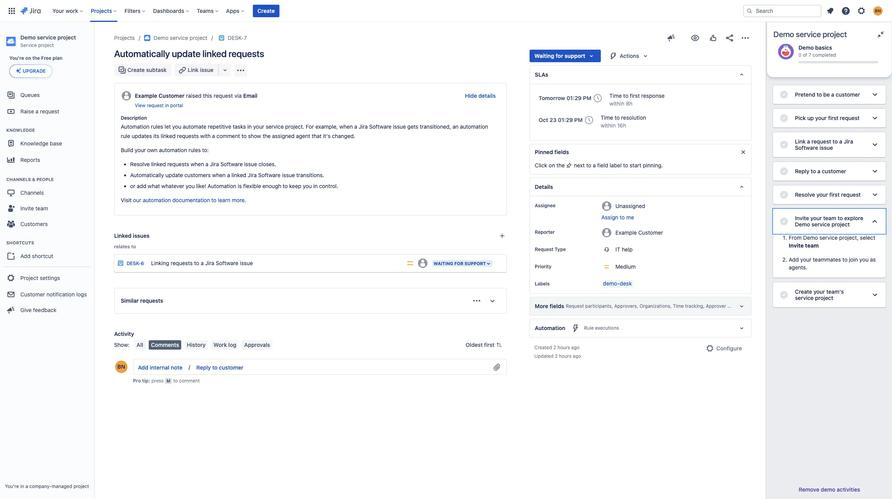 Task type: describe. For each thing, give the bounding box(es) containing it.
as
[[871, 257, 876, 263]]

to right next
[[587, 162, 592, 169]]

in inside 'automation rules let you automate repetitive tasks in your service project. for example, when a jira software issue gets transitioned, an automation rule updates its linked requests with a comment to show the assigned agent that it's changed.'
[[247, 123, 252, 130]]

type
[[555, 247, 566, 253]]

demo service project link
[[144, 33, 208, 43]]

demo service project service project
[[20, 34, 76, 48]]

1 horizontal spatial for
[[556, 52, 563, 59]]

project inside invite your team to explore demo service project
[[832, 221, 850, 228]]

apps button
[[224, 5, 247, 17]]

build
[[121, 147, 133, 154]]

add for add internal note
[[138, 364, 148, 371]]

m
[[167, 379, 171, 384]]

press
[[152, 378, 164, 384]]

checked image for pretend
[[780, 90, 789, 99]]

company-
[[29, 484, 52, 490]]

when for resolve linked requests when a jira software issue closes.
[[191, 161, 204, 168]]

group containing project settings
[[3, 267, 91, 321]]

you left like!
[[186, 183, 195, 190]]

checked image for reply
[[780, 167, 789, 176]]

project up free
[[38, 42, 54, 48]]

more
[[535, 303, 549, 310]]

all
[[137, 342, 143, 349]]

created
[[535, 345, 552, 351]]

example,
[[316, 123, 338, 130]]

demo inside demo basics 0 of 7 completed
[[799, 44, 814, 51]]

people
[[36, 177, 54, 182]]

own
[[147, 147, 158, 154]]

our
[[133, 197, 141, 204]]

link a request to a jira software issue button
[[774, 132, 886, 157]]

to right m
[[173, 378, 178, 384]]

rule executions
[[584, 325, 619, 331]]

me
[[627, 214, 634, 221]]

Search field
[[744, 5, 822, 17]]

your inside 'automation rules let you automate repetitive tasks in your service project. for example, when a jira software issue gets transitioned, an automation rule updates its linked requests with a comment to show the assigned agent that it's changed.'
[[253, 123, 264, 130]]

desk- for 7
[[228, 34, 244, 41]]

add internal note button
[[133, 362, 187, 374]]

your
[[52, 7, 64, 14]]

organizations,
[[640, 304, 672, 310]]

1 vertical spatial ago
[[573, 354, 581, 360]]

remove demo activities
[[799, 487, 861, 493]]

knowledge for knowledge
[[6, 128, 35, 133]]

help
[[622, 246, 633, 253]]

labels
[[535, 281, 550, 287]]

it's
[[323, 133, 331, 139]]

to up resolve your first request at right
[[811, 168, 816, 175]]

details
[[479, 92, 496, 99]]

reply for reply to a customer
[[795, 168, 810, 175]]

fields for more
[[550, 303, 565, 310]]

desk-7 link
[[228, 33, 247, 43]]

checked image for resolve
[[780, 190, 789, 200]]

to inside time to first response within 8h
[[624, 92, 629, 99]]

similar requests
[[121, 298, 163, 304]]

within 16h button
[[601, 122, 627, 130]]

customers link
[[3, 217, 91, 232]]

project right the managed
[[73, 484, 89, 490]]

add your teammates to join you as agents.
[[789, 257, 876, 271]]

within inside time to resolution within 16h
[[601, 122, 616, 129]]

resolve for resolve linked requests when a jira software issue closes.
[[130, 161, 150, 168]]

in inside view request in portal link
[[165, 103, 169, 108]]

resolve for resolve your first request
[[795, 192, 816, 198]]

automation for automation rules let you automate repetitive tasks in your service project. for example, when a jira software issue gets transitioned, an automation rule updates its linked requests with a comment to show the assigned agent that it's changed.
[[121, 123, 150, 130]]

to:
[[202, 147, 209, 154]]

it help
[[616, 246, 633, 253]]

automation inside 'automation rules let you automate repetitive tasks in your service project. for example, when a jira software issue gets transitioned, an automation rule updates its linked requests with a comment to show the assigned agent that it's changed.'
[[460, 123, 488, 130]]

sidebar navigation image
[[85, 31, 103, 47]]

service inside 'automation rules let you automate repetitive tasks in your service project. for example, when a jira software issue gets transitioned, an automation rule updates its linked requests with a comment to show the assigned agent that it's changed.'
[[266, 123, 284, 130]]

to left start
[[624, 162, 629, 169]]

team inside the from demo service project, select invite team
[[806, 242, 819, 249]]

updates
[[132, 133, 152, 139]]

1 vertical spatial automation
[[159, 147, 187, 154]]

comments button
[[149, 341, 182, 350]]

approver
[[706, 304, 727, 310]]

oldest first button
[[461, 341, 507, 350]]

approvals button
[[242, 341, 273, 350]]

up
[[808, 115, 814, 121]]

your for create your team's service project
[[814, 289, 826, 295]]

more fields element
[[530, 297, 837, 316]]

your for invite your team to explore demo service project
[[811, 215, 822, 222]]

due
[[777, 304, 786, 310]]

customer inside customer notification logs link
[[20, 291, 45, 298]]

project up basics
[[823, 30, 847, 39]]

show image
[[487, 295, 499, 307]]

automation rules let you automate repetitive tasks in your service project. for example, when a jira software issue gets transitioned, an automation rule updates its linked requests with a comment to show the assigned agent that it's changed.
[[121, 123, 490, 139]]

a inside linking requests to a jira software issue "link"
[[201, 260, 204, 267]]

to inside invite your team to explore demo service project
[[838, 215, 843, 222]]

hide message image
[[739, 148, 748, 157]]

0 vertical spatial ago
[[572, 345, 580, 351]]

actions image
[[741, 33, 750, 43]]

on for you're
[[25, 55, 31, 61]]

issue type: it help image
[[117, 260, 124, 267]]

create subtask button
[[114, 64, 171, 76]]

to left be
[[817, 91, 822, 98]]

project settings link
[[3, 270, 91, 287]]

issue inside "link"
[[240, 260, 253, 267]]

customer inside the reply to customer button
[[219, 364, 244, 371]]

project up automatically update linked requests
[[190, 34, 208, 41]]

2 vertical spatial automation
[[143, 197, 171, 204]]

shortcuts group
[[3, 232, 91, 267]]

time inside more fields request participants, approvers, organizations, time tracking, approver groups, components, due date, original estimate
[[673, 304, 684, 310]]

software inside 'automation rules let you automate repetitive tasks in your service project. for example, when a jira software issue gets transitioned, an automation rule updates its linked requests with a comment to show the assigned agent that it's changed.'
[[369, 123, 392, 130]]

16h
[[618, 122, 627, 129]]

linked
[[114, 233, 132, 239]]

linking requests to a jira software issue
[[151, 260, 253, 267]]

invite for invite your team to explore demo service project
[[795, 215, 810, 222]]

a inside raise a request link
[[36, 108, 38, 115]]

to down 'work'
[[212, 364, 218, 371]]

hide details button
[[461, 90, 501, 102]]

demo service project image
[[144, 35, 151, 41]]

you're for you're on the free plan
[[9, 55, 24, 61]]

create subtask
[[127, 67, 167, 73]]

your work button
[[50, 5, 86, 17]]

service inside demo service project service project
[[37, 34, 56, 41]]

an
[[453, 123, 459, 130]]

create for create
[[258, 7, 275, 14]]

details
[[535, 184, 553, 190]]

slas element
[[530, 65, 752, 84]]

pinned
[[535, 149, 553, 156]]

channels & people group
[[3, 169, 91, 235]]

customers
[[184, 172, 211, 179]]

1 vertical spatial rules
[[189, 147, 201, 154]]

linked down own on the left top of the page
[[151, 161, 166, 168]]

from
[[789, 235, 802, 241]]

1 horizontal spatial automation
[[208, 183, 236, 190]]

you inside 'automation rules let you automate repetitive tasks in your service project. for example, when a jira software issue gets transitioned, an automation rule updates its linked requests with a comment to show the assigned agent that it's changed.'
[[172, 123, 181, 130]]

demo right demo service project image
[[154, 34, 169, 41]]

service up demo basics 0 of 7 completed
[[796, 30, 821, 39]]

add attachment image
[[493, 363, 502, 372]]

create button
[[253, 5, 280, 17]]

tasks
[[233, 123, 246, 130]]

show:
[[114, 342, 130, 349]]

add for add your teammates to join you as agents.
[[789, 257, 799, 263]]

7 inside demo basics 0 of 7 completed
[[809, 52, 812, 58]]

more fields request participants, approvers, organizations, time tracking, approver groups, components, due date, original estimate
[[535, 303, 837, 310]]

link an issue image
[[500, 233, 506, 239]]

checked image for invite
[[780, 217, 789, 226]]

logs
[[76, 291, 87, 298]]

comment inside 'automation rules let you automate repetitive tasks in your service project. for example, when a jira software issue gets transitioned, an automation rule updates its linked requests with a comment to show the assigned agent that it's changed.'
[[217, 133, 240, 139]]

23
[[550, 117, 557, 123]]

0 horizontal spatial comment
[[179, 378, 200, 384]]

checked image for link
[[780, 140, 789, 150]]

settings image
[[857, 6, 867, 15]]

to left the me
[[620, 214, 625, 221]]

jira inside 'automation rules let you automate repetitive tasks in your service project. for example, when a jira software issue gets transitioned, an automation rule updates its linked requests with a comment to show the assigned agent that it's changed.'
[[359, 123, 368, 130]]

share image
[[725, 33, 735, 43]]

0 vertical spatial 2
[[554, 345, 557, 351]]

copy link to issue image
[[245, 34, 252, 41]]

the inside 'automation rules let you automate repetitive tasks in your service project. for example, when a jira software issue gets transitioned, an automation rule updates its linked requests with a comment to show the assigned agent that it's changed.'
[[263, 133, 271, 139]]

first inside resolve your first request dropdown button
[[830, 192, 840, 198]]

link a request to a jira software issue
[[795, 138, 854, 151]]

shortcuts
[[6, 241, 34, 246]]

automatically for automatically update linked requests
[[114, 48, 170, 59]]

a inside the pretend to be a customer dropdown button
[[832, 91, 835, 98]]

service
[[20, 42, 37, 48]]

request left via
[[214, 92, 233, 99]]

channels for channels & people
[[6, 177, 31, 182]]

service inside the from demo service project, select invite team
[[820, 235, 838, 241]]

requests down 'build your own automation rules to:'
[[167, 161, 189, 168]]

on for click
[[549, 162, 555, 169]]

knowledge base link
[[3, 136, 91, 152]]

appswitcher icon image
[[7, 6, 16, 15]]

invite your team to explore demo service project
[[795, 215, 864, 228]]

1 vertical spatial waiting for support
[[434, 261, 486, 266]]

project
[[20, 275, 38, 281]]

assignee pin to top. only you can see pinned fields. image
[[557, 203, 564, 209]]

documentation
[[172, 197, 210, 204]]

you're for you're in a company-managed project
[[5, 484, 19, 490]]

within inside time to first response within 8h
[[610, 100, 625, 107]]

team inside invite team dropdown button
[[35, 205, 48, 212]]

update for customers
[[165, 172, 183, 179]]

for
[[306, 123, 314, 130]]

flexible
[[243, 183, 261, 190]]

next to a field label to start pinning.
[[573, 162, 663, 169]]

service inside create your team's service project
[[795, 295, 814, 302]]

your inside dropdown button
[[816, 115, 827, 121]]

assign
[[602, 214, 619, 221]]

automation for automation
[[535, 325, 566, 332]]

chevron image for resolve your first request
[[871, 190, 880, 200]]

search image
[[747, 8, 753, 14]]

oct
[[539, 117, 549, 123]]

to left learn
[[212, 197, 217, 204]]

when inside 'automation rules let you automate repetitive tasks in your service project. for example, when a jira software issue gets transitioned, an automation rule updates its linked requests with a comment to show the assigned agent that it's changed.'
[[340, 123, 353, 130]]

apps
[[226, 7, 240, 14]]

pinned fields
[[535, 149, 569, 156]]

to inside link a request to a jira software issue
[[833, 138, 838, 145]]

channels & people
[[6, 177, 54, 182]]

your work
[[52, 7, 78, 14]]

requests inside 'automation rules let you automate repetitive tasks in your service project. for example, when a jira software issue gets transitioned, an automation rule updates its linked requests with a comment to show the assigned agent that it's changed.'
[[177, 133, 199, 139]]

history
[[187, 342, 206, 349]]

pretend to be a customer button
[[774, 85, 886, 104]]

like!
[[196, 183, 206, 190]]

field
[[598, 162, 609, 169]]

linked down it help icon at left
[[203, 48, 227, 59]]

/
[[187, 364, 192, 371]]

to left the keep
[[283, 183, 288, 190]]

you're in a company-managed project
[[5, 484, 89, 490]]

banner containing your work
[[0, 0, 893, 22]]

project inside create your team's service project
[[816, 295, 834, 302]]

to inside add your teammates to join you as agents.
[[843, 257, 848, 263]]

request inside link a request to a jira software issue
[[812, 138, 832, 145]]

request inside resolve your first request dropdown button
[[842, 192, 861, 198]]

0 vertical spatial hours
[[558, 345, 570, 351]]

hide
[[465, 92, 477, 99]]

invite inside the from demo service project, select invite team
[[789, 242, 804, 249]]

relates to
[[114, 244, 136, 250]]

link for link a request to a jira software issue
[[795, 138, 806, 145]]

create for create subtask
[[127, 67, 145, 73]]

requests inside "link"
[[171, 260, 193, 267]]

chevron image for pretend to be a customer
[[871, 90, 880, 99]]

chevron image for create your team's service project
[[871, 291, 880, 300]]



Task type: locate. For each thing, give the bounding box(es) containing it.
invite for invite team
[[20, 205, 34, 212]]

1 horizontal spatial example
[[616, 229, 637, 236]]

0 horizontal spatial pm
[[575, 117, 583, 123]]

customer inside the pretend to be a customer dropdown button
[[836, 91, 861, 98]]

reply to customer
[[196, 364, 244, 371]]

in left portal
[[165, 103, 169, 108]]

1 horizontal spatial demo service project
[[774, 30, 847, 39]]

1 horizontal spatial resolve
[[795, 192, 816, 198]]

you're on the free plan
[[9, 55, 62, 61]]

all button
[[134, 341, 146, 350]]

1 vertical spatial 01:29
[[558, 117, 573, 123]]

1 horizontal spatial support
[[565, 52, 586, 59]]

2 chevron image from the top
[[871, 140, 880, 150]]

chevron image for link a request to a jira software issue
[[871, 140, 880, 150]]

activities
[[837, 487, 861, 493]]

1 checked image from the top
[[780, 114, 789, 123]]

rules left to:
[[189, 147, 201, 154]]

clockicon image left within 8h button
[[592, 92, 604, 105]]

reporter pin to top. only you can see pinned fields. image
[[557, 230, 563, 236]]

basics
[[816, 44, 833, 51]]

automate
[[183, 123, 206, 130]]

notification
[[47, 291, 75, 298]]

2 vertical spatial chevron image
[[871, 190, 880, 200]]

link inside link a request to a jira software issue
[[795, 138, 806, 145]]

0 vertical spatial comment
[[217, 133, 240, 139]]

clockicon image for tomorrow 01:29 pm
[[592, 92, 604, 105]]

automatically for automatically update customers when a linked jira software issue transitions.
[[130, 172, 164, 179]]

project
[[823, 30, 847, 39], [57, 34, 76, 41], [190, 34, 208, 41], [38, 42, 54, 48], [832, 221, 850, 228], [816, 295, 834, 302], [73, 484, 89, 490]]

service up assigned
[[266, 123, 284, 130]]

the for click
[[557, 162, 565, 169]]

1 vertical spatial comment
[[179, 378, 200, 384]]

2 chevron image from the top
[[871, 167, 880, 176]]

requests down copy link to issue image
[[229, 48, 264, 59]]

customer inside 'reply to a customer' dropdown button
[[822, 168, 847, 175]]

invite down the from
[[789, 242, 804, 249]]

pm left within 8h button
[[583, 95, 592, 101]]

1 horizontal spatial desk-
[[228, 34, 244, 41]]

0 horizontal spatial rules
[[151, 123, 163, 130]]

click on the
[[535, 162, 567, 169]]

chevron image
[[871, 114, 880, 123], [871, 167, 880, 176], [871, 217, 880, 226], [871, 291, 880, 300]]

0 vertical spatial time
[[610, 92, 622, 99]]

group
[[3, 84, 91, 323], [3, 267, 91, 321]]

knowledge group
[[3, 120, 91, 171]]

request inside view request in portal link
[[147, 103, 164, 108]]

0 vertical spatial team
[[35, 205, 48, 212]]

update for linked
[[172, 48, 201, 59]]

1 vertical spatial channels
[[20, 189, 44, 196]]

team's
[[827, 289, 844, 295]]

resolve down the reply to a customer
[[795, 192, 816, 198]]

primary element
[[5, 0, 744, 22]]

customer down assign to me button
[[639, 229, 663, 236]]

first left newest first icon at the right bottom of the page
[[484, 342, 495, 349]]

7 inside the desk-7 link
[[244, 34, 247, 41]]

0 vertical spatial invite
[[20, 205, 34, 212]]

0 vertical spatial clockicon image
[[592, 92, 604, 105]]

0 vertical spatial 7
[[244, 34, 247, 41]]

0 horizontal spatial waiting for support
[[434, 261, 486, 266]]

issues
[[133, 233, 150, 239]]

time inside time to first response within 8h
[[610, 92, 622, 99]]

1 group from the top
[[3, 84, 91, 323]]

automation element
[[530, 319, 752, 338]]

internal
[[150, 364, 169, 371]]

demo down 'search' field
[[774, 30, 795, 39]]

project,
[[840, 235, 859, 241]]

to up 8h
[[624, 92, 629, 99]]

demo service project up demo basics 0 of 7 completed
[[774, 30, 847, 39]]

customer for example customer
[[639, 229, 663, 236]]

your inside add your teammates to join you as agents.
[[801, 257, 812, 263]]

the for you're
[[32, 55, 40, 61]]

1 vertical spatial automation
[[208, 183, 236, 190]]

time left tracking,
[[673, 304, 684, 310]]

requests down automate
[[177, 133, 199, 139]]

issue inside button
[[200, 67, 214, 73]]

issue inside link a request to a jira software issue
[[820, 145, 833, 151]]

demo inside the from demo service project, select invite team
[[804, 235, 818, 241]]

1 chevron image from the top
[[871, 90, 880, 99]]

1 vertical spatial within
[[601, 122, 616, 129]]

3 chevron image from the top
[[871, 190, 880, 200]]

demo basics 0 of 7 completed
[[799, 44, 837, 58]]

chevron image inside the create your team's service project dropdown button
[[871, 291, 880, 300]]

your down the reply to a customer
[[817, 192, 828, 198]]

to left explore
[[838, 215, 843, 222]]

within 8h button
[[610, 100, 633, 108]]

automatically up create subtask button
[[114, 48, 170, 59]]

resolve your first request button
[[774, 186, 886, 204]]

1 vertical spatial the
[[263, 133, 271, 139]]

collapse panel image
[[877, 30, 886, 39]]

learn
[[218, 197, 230, 204]]

invite up the customers
[[20, 205, 34, 212]]

0 horizontal spatial reply
[[196, 364, 211, 371]]

team inside invite your team to explore demo service project
[[824, 215, 837, 222]]

2 vertical spatial invite
[[789, 242, 804, 249]]

automation
[[121, 123, 150, 130], [208, 183, 236, 190], [535, 325, 566, 332]]

add inside add shortcut button
[[20, 253, 30, 260]]

fields for pinned
[[555, 149, 569, 156]]

menu bar
[[133, 341, 274, 350]]

knowledge base
[[20, 140, 62, 147]]

tomorrow 01:29 pm
[[539, 95, 592, 101]]

you down "transitions."
[[303, 183, 312, 190]]

create inside primary element
[[258, 7, 275, 14]]

channels for channels
[[20, 189, 44, 196]]

work
[[66, 7, 78, 14]]

your for add your teammates to join you as agents.
[[801, 257, 812, 263]]

resolve inside dropdown button
[[795, 192, 816, 198]]

pretend to be a customer
[[795, 91, 861, 98]]

select
[[861, 235, 876, 241]]

create inside create your team's service project
[[795, 289, 813, 295]]

0 vertical spatial update
[[172, 48, 201, 59]]

1 horizontal spatial link
[[795, 138, 806, 145]]

chevron image inside invite your team to explore demo service project dropdown button
[[871, 217, 880, 226]]

1 vertical spatial projects
[[114, 34, 135, 41]]

to up within 16h button
[[615, 114, 620, 121]]

0 horizontal spatial projects
[[91, 7, 112, 14]]

menu bar containing all
[[133, 341, 274, 350]]

resolve down own on the left top of the page
[[130, 161, 150, 168]]

0 vertical spatial checked image
[[780, 114, 789, 123]]

issue
[[200, 67, 214, 73], [393, 123, 406, 130], [820, 145, 833, 151], [244, 161, 257, 168], [282, 172, 295, 179], [240, 260, 253, 267]]

your up agents.
[[801, 257, 812, 263]]

help image
[[842, 6, 851, 15]]

let
[[165, 123, 171, 130]]

original
[[800, 304, 817, 310]]

log
[[228, 342, 237, 349]]

give feedback image
[[667, 33, 676, 43]]

2 horizontal spatial customer
[[639, 229, 663, 236]]

requests right the linking
[[171, 260, 193, 267]]

first up 8h
[[630, 92, 640, 99]]

0 horizontal spatial waiting for support button
[[432, 260, 494, 268]]

1 vertical spatial create
[[127, 67, 145, 73]]

checked image inside link a request to a jira software issue dropdown button
[[780, 140, 789, 150]]

automation down description
[[121, 123, 150, 130]]

0
[[799, 52, 802, 58]]

link for link issue
[[188, 67, 199, 73]]

priority: medium image
[[406, 260, 414, 268]]

2 vertical spatial automation
[[535, 325, 566, 332]]

example customer
[[616, 229, 663, 236]]

1 vertical spatial waiting
[[434, 261, 453, 266]]

your for build your own automation rules to:
[[135, 147, 146, 154]]

0 horizontal spatial request
[[535, 247, 554, 253]]

customer for example customer raised this request via email
[[159, 92, 185, 99]]

customer down log
[[219, 364, 244, 371]]

it help image
[[218, 35, 225, 41]]

chevron image inside the pretend to be a customer dropdown button
[[871, 90, 880, 99]]

remove demo activities button
[[798, 484, 861, 497]]

clockicon image left within 16h button
[[583, 114, 596, 127]]

request left participants,
[[566, 304, 584, 310]]

checked image left pick
[[780, 114, 789, 123]]

customer up portal
[[159, 92, 185, 99]]

request right view
[[147, 103, 164, 108]]

in left the company-
[[20, 484, 24, 490]]

within left 8h
[[610, 100, 625, 107]]

when up customers
[[191, 161, 204, 168]]

time for time to resolution within 16h
[[601, 114, 613, 121]]

0 vertical spatial chevron image
[[871, 90, 880, 99]]

1 vertical spatial support
[[465, 261, 486, 266]]

checked image inside invite your team to explore demo service project dropdown button
[[780, 217, 789, 226]]

add for add shortcut
[[20, 253, 30, 260]]

teams button
[[195, 5, 222, 17]]

chevron image
[[871, 90, 880, 99], [871, 140, 880, 150], [871, 190, 880, 200]]

chevron image for reply to a customer
[[871, 167, 880, 176]]

service
[[796, 30, 821, 39], [37, 34, 56, 41], [170, 34, 188, 41], [266, 123, 284, 130], [812, 221, 831, 228], [820, 235, 838, 241], [795, 295, 814, 302]]

invite inside invite your team to explore demo service project
[[795, 215, 810, 222]]

your right up
[[816, 115, 827, 121]]

0 vertical spatial pm
[[583, 95, 592, 101]]

request
[[214, 92, 233, 99], [147, 103, 164, 108], [40, 108, 59, 115], [840, 115, 860, 121], [812, 138, 832, 145], [842, 192, 861, 198]]

projects for projects dropdown button
[[91, 7, 112, 14]]

1 vertical spatial hours
[[559, 354, 572, 360]]

slas
[[535, 71, 549, 78]]

start
[[630, 162, 642, 169]]

2 checked image from the top
[[780, 217, 789, 226]]

1 horizontal spatial 7
[[809, 52, 812, 58]]

chevron image inside link a request to a jira software issue dropdown button
[[871, 140, 880, 150]]

or
[[130, 183, 135, 190]]

1 vertical spatial update
[[165, 172, 183, 179]]

1 horizontal spatial request
[[566, 304, 584, 310]]

1 horizontal spatial waiting for support
[[535, 52, 586, 59]]

1 vertical spatial invite
[[795, 215, 810, 222]]

add
[[20, 253, 30, 260], [789, 257, 799, 263], [138, 364, 148, 371]]

customer right be
[[836, 91, 861, 98]]

1 horizontal spatial waiting for support button
[[530, 50, 601, 62]]

progress bar
[[799, 61, 879, 63]]

automation up created
[[535, 325, 566, 332]]

0 vertical spatial you're
[[9, 55, 24, 61]]

add inside add your teammates to join you as agents.
[[789, 257, 799, 263]]

0 vertical spatial example
[[135, 92, 157, 99]]

knowledge for knowledge base
[[20, 140, 48, 147]]

1 vertical spatial clockicon image
[[583, 114, 596, 127]]

link inside button
[[188, 67, 199, 73]]

in down "transitions."
[[313, 183, 318, 190]]

service up original on the bottom right
[[795, 295, 814, 302]]

notifications image
[[826, 6, 835, 15]]

comment down repetitive
[[217, 133, 240, 139]]

1 horizontal spatial on
[[549, 162, 555, 169]]

4 checked image from the top
[[780, 190, 789, 200]]

.
[[245, 197, 246, 204]]

1 horizontal spatial comment
[[217, 133, 240, 139]]

checked image for pick
[[780, 114, 789, 123]]

email
[[243, 92, 258, 99]]

you right let
[[172, 123, 181, 130]]

1 vertical spatial desk-
[[127, 261, 141, 267]]

checked image inside resolve your first request dropdown button
[[780, 190, 789, 200]]

add down shortcuts
[[20, 253, 30, 260]]

2 group from the top
[[3, 267, 91, 321]]

jira image
[[20, 6, 41, 15], [20, 6, 41, 15]]

1 vertical spatial on
[[549, 162, 555, 169]]

2 vertical spatial time
[[673, 304, 684, 310]]

demo
[[774, 30, 795, 39], [20, 34, 36, 41], [154, 34, 169, 41], [799, 44, 814, 51], [795, 221, 811, 228], [804, 235, 818, 241]]

2 vertical spatial customer
[[20, 291, 45, 298]]

link down pick
[[795, 138, 806, 145]]

projects inside dropdown button
[[91, 7, 112, 14]]

0 vertical spatial the
[[32, 55, 40, 61]]

0 vertical spatial within
[[610, 100, 625, 107]]

rules inside 'automation rules let you automate repetitive tasks in your service project. for example, when a jira software issue gets transitioned, an automation rule updates its linked requests with a comment to show the assigned agent that it's changed.'
[[151, 123, 163, 130]]

banner
[[0, 0, 893, 22]]

customer
[[159, 92, 185, 99], [639, 229, 663, 236], [20, 291, 45, 298]]

waiting
[[535, 52, 555, 59], [434, 261, 453, 266]]

linked up is
[[232, 172, 246, 179]]

jira inside "link"
[[205, 260, 214, 267]]

to down 'pick up your first request' dropdown button
[[833, 138, 838, 145]]

details element
[[530, 178, 752, 197]]

first inside oldest first button
[[484, 342, 495, 349]]

to inside "link"
[[194, 260, 199, 267]]

3 checked image from the top
[[780, 291, 789, 300]]

the down pinned fields
[[557, 162, 565, 169]]

example for example customer raised this request via email
[[135, 92, 157, 99]]

reply inside button
[[196, 364, 211, 371]]

filters button
[[122, 5, 148, 17]]

2 right created
[[554, 345, 557, 351]]

raise
[[20, 108, 34, 115]]

1 vertical spatial example
[[616, 229, 637, 236]]

add app image
[[236, 66, 246, 75]]

0 vertical spatial 01:29
[[567, 95, 582, 101]]

checked image for create
[[780, 291, 789, 300]]

gets
[[408, 123, 419, 130]]

you're left the company-
[[5, 484, 19, 490]]

raised
[[186, 92, 202, 99]]

when down resolve linked requests when a jira software issue closes.
[[212, 172, 226, 179]]

channels button
[[3, 185, 91, 201]]

0 horizontal spatial desk-
[[127, 261, 141, 267]]

desk- left copy link to issue image
[[228, 34, 244, 41]]

visit our automation documentation to learn more .
[[121, 197, 246, 204]]

project up project,
[[832, 221, 850, 228]]

in
[[165, 103, 169, 108], [247, 123, 252, 130], [313, 183, 318, 190], [20, 484, 24, 490]]

profile image of ben nelson image
[[115, 361, 127, 374]]

a inside 'reply to a customer' dropdown button
[[818, 168, 821, 175]]

link issue button
[[175, 64, 219, 76]]

channels inside popup button
[[20, 189, 44, 196]]

service up automatically update linked requests
[[170, 34, 188, 41]]

add up tip:
[[138, 364, 148, 371]]

desk- for 6
[[127, 261, 141, 267]]

you're down service
[[9, 55, 24, 61]]

queues link
[[3, 87, 91, 104]]

project up estimate
[[816, 295, 834, 302]]

request inside raise a request link
[[40, 108, 59, 115]]

your down resolve your first request at right
[[811, 215, 822, 222]]

visit
[[121, 197, 132, 204]]

automation inside 'automation rules let you automate repetitive tasks in your service project. for example, when a jira software issue gets transitioned, an automation rule updates its linked requests with a comment to show the assigned agent that it's changed.'
[[121, 123, 150, 130]]

0 vertical spatial rules
[[151, 123, 163, 130]]

service up free
[[37, 34, 56, 41]]

your inside invite your team to explore demo service project
[[811, 215, 822, 222]]

demo inside invite your team to explore demo service project
[[795, 221, 811, 228]]

1 vertical spatial checked image
[[780, 217, 789, 226]]

when for automatically update customers when a linked jira software issue transitions.
[[212, 172, 226, 179]]

ago right updated
[[573, 354, 581, 360]]

1 vertical spatial you're
[[5, 484, 19, 490]]

0 horizontal spatial create
[[127, 67, 145, 73]]

chevron image for pick up your first request
[[871, 114, 880, 123]]

0 horizontal spatial demo service project
[[154, 34, 208, 41]]

issue inside 'automation rules let you automate repetitive tasks in your service project. for example, when a jira software issue gets transitioned, an automation rule updates its linked requests with a comment to show the assigned agent that it's changed.'
[[393, 123, 406, 130]]

agent
[[296, 133, 310, 139]]

date,
[[787, 304, 798, 310]]

is
[[238, 183, 242, 190]]

to inside 'automation rules let you automate repetitive tasks in your service project. for example, when a jira software issue gets transitioned, an automation rule updates its linked requests with a comment to show the assigned agent that it's changed.'
[[242, 133, 247, 139]]

create for create your team's service project
[[795, 289, 813, 295]]

0 vertical spatial when
[[340, 123, 353, 130]]

transitioned,
[[420, 123, 451, 130]]

resolve
[[130, 161, 150, 168], [795, 192, 816, 198]]

remove
[[799, 487, 820, 493]]

0 vertical spatial waiting
[[535, 52, 555, 59]]

your for resolve your first request
[[817, 192, 828, 198]]

with
[[200, 133, 211, 139]]

requests right similar
[[140, 298, 163, 304]]

customers
[[20, 221, 48, 227]]

newest first image
[[496, 342, 503, 349]]

response
[[642, 92, 665, 99]]

checked image
[[780, 90, 789, 99], [780, 140, 789, 150], [780, 167, 789, 176], [780, 190, 789, 200]]

4 chevron image from the top
[[871, 291, 880, 300]]

team up the teammates
[[806, 242, 819, 249]]

projects right work
[[91, 7, 112, 14]]

0 horizontal spatial when
[[191, 161, 204, 168]]

reply inside dropdown button
[[795, 168, 810, 175]]

chevron image inside resolve your first request dropdown button
[[871, 190, 880, 200]]

checked image inside the create your team's service project dropdown button
[[780, 291, 789, 300]]

channels down &
[[20, 189, 44, 196]]

2 vertical spatial customer
[[219, 364, 244, 371]]

clockicon image
[[592, 92, 604, 105], [583, 114, 596, 127]]

0 vertical spatial customer
[[159, 92, 185, 99]]

1 vertical spatial 2
[[555, 354, 558, 360]]

checked image
[[780, 114, 789, 123], [780, 217, 789, 226], [780, 291, 789, 300]]

agents.
[[789, 264, 808, 271]]

managed
[[52, 484, 72, 490]]

request down the pretend to be a customer dropdown button
[[840, 115, 860, 121]]

checked image up due
[[780, 291, 789, 300]]

1 vertical spatial for
[[455, 261, 464, 266]]

linking requests to a jira software issue link
[[148, 256, 403, 271]]

desk- right issue type: it help image
[[127, 261, 141, 267]]

0 vertical spatial for
[[556, 52, 563, 59]]

0 vertical spatial request
[[535, 247, 554, 253]]

2 right updated
[[555, 354, 558, 360]]

to down the tasks
[[242, 133, 247, 139]]

automatically up add on the left top of the page
[[130, 172, 164, 179]]

1 chevron image from the top
[[871, 114, 880, 123]]

reply for reply to customer
[[196, 364, 211, 371]]

rule
[[121, 133, 130, 139]]

checked image inside the pretend to be a customer dropdown button
[[780, 90, 789, 99]]

0 vertical spatial projects
[[91, 7, 112, 14]]

project up plan
[[57, 34, 76, 41]]

first inside 'pick up your first request' dropdown button
[[829, 115, 839, 121]]

to inside time to resolution within 16h
[[615, 114, 620, 121]]

desk-6
[[127, 261, 144, 267]]

time up within 8h button
[[610, 92, 622, 99]]

1 vertical spatial request
[[566, 304, 584, 310]]

0 vertical spatial support
[[565, 52, 586, 59]]

you inside add your teammates to join you as agents.
[[860, 257, 869, 263]]

tomorrow
[[539, 95, 566, 101]]

software inside linking requests to a jira software issue "link"
[[216, 260, 238, 267]]

team down channels popup button
[[35, 205, 48, 212]]

when
[[340, 123, 353, 130], [191, 161, 204, 168], [212, 172, 226, 179]]

0 horizontal spatial the
[[32, 55, 40, 61]]

projects for the projects link
[[114, 34, 135, 41]]

waiting up slas
[[535, 52, 555, 59]]

1 vertical spatial time
[[601, 114, 613, 121]]

activity
[[114, 331, 134, 338]]

upgrade button
[[10, 65, 52, 78]]

1 vertical spatial reply
[[196, 364, 211, 371]]

1 checked image from the top
[[780, 90, 789, 99]]

jira inside link a request to a jira software issue
[[844, 138, 854, 145]]

projects left demo service project image
[[114, 34, 135, 41]]

or add what whatever you like! automation is flexible enough to keep you in control.
[[130, 183, 340, 190]]

invite inside dropdown button
[[20, 205, 34, 212]]

3 checked image from the top
[[780, 167, 789, 176]]

0 vertical spatial resolve
[[130, 161, 150, 168]]

7 right of
[[809, 52, 812, 58]]

your profile and settings image
[[874, 6, 883, 15]]

1 vertical spatial when
[[191, 161, 204, 168]]

1 horizontal spatial the
[[263, 133, 271, 139]]

service inside invite your team to explore demo service project
[[812, 221, 831, 228]]

automation right own on the left top of the page
[[159, 147, 187, 154]]

software inside link a request to a jira software issue
[[795, 145, 819, 151]]

checked image inside 'pick up your first request' dropdown button
[[780, 114, 789, 123]]

vote options: no one has voted for this issue yet. image
[[709, 33, 718, 43]]

time
[[610, 92, 622, 99], [601, 114, 613, 121], [673, 304, 684, 310]]

channels left &
[[6, 177, 31, 182]]

example up view
[[135, 92, 157, 99]]

1 horizontal spatial pm
[[583, 95, 592, 101]]

chevron image for invite your team to explore demo service project
[[871, 217, 880, 226]]

oldest first
[[466, 342, 495, 349]]

you left the as
[[860, 257, 869, 263]]

2 checked image from the top
[[780, 140, 789, 150]]

2 vertical spatial checked image
[[780, 291, 789, 300]]

to down linked issues
[[131, 244, 136, 250]]

1 vertical spatial resolve
[[795, 192, 816, 198]]

resolve your first request
[[795, 192, 861, 198]]

chevron image inside 'pick up your first request' dropdown button
[[871, 114, 880, 123]]

add up agents.
[[789, 257, 799, 263]]

raise a request
[[20, 108, 59, 115]]

first inside time to first response within 8h
[[630, 92, 640, 99]]

create left subtask
[[127, 67, 145, 73]]

time inside time to resolution within 16h
[[601, 114, 613, 121]]

fields right the 'more'
[[550, 303, 565, 310]]

pm right the 23
[[575, 117, 583, 123]]

1 horizontal spatial customer
[[159, 92, 185, 99]]

checked image inside 'reply to a customer' dropdown button
[[780, 167, 789, 176]]

request inside more fields request participants, approvers, organizations, time tracking, approver groups, components, due date, original estimate
[[566, 304, 584, 310]]

0 vertical spatial automation
[[121, 123, 150, 130]]

repetitive
[[208, 123, 231, 130]]

request inside 'pick up your first request' dropdown button
[[840, 115, 860, 121]]

1 horizontal spatial when
[[212, 172, 226, 179]]

2 horizontal spatial the
[[557, 162, 565, 169]]

desk-6 link
[[127, 261, 144, 267]]

link web pages and more image
[[221, 65, 230, 75]]

example for example customer
[[616, 229, 637, 236]]

0 horizontal spatial automation
[[121, 123, 150, 130]]

via
[[235, 92, 242, 99]]

your up "show"
[[253, 123, 264, 130]]

watch options: you are not watching this issue, 0 people watching image
[[691, 33, 700, 43]]

service down invite your team to explore demo service project dropdown button
[[820, 235, 838, 241]]

view
[[135, 103, 146, 108]]

time for time to first response within 8h
[[610, 92, 622, 99]]

2 horizontal spatial add
[[789, 257, 799, 263]]

settings
[[40, 275, 60, 281]]

01:29 right tomorrow
[[567, 95, 582, 101]]

clockicon image for oct 23 01:29 pm
[[583, 114, 596, 127]]

automatically
[[114, 48, 170, 59], [130, 172, 164, 179]]

assign to me
[[602, 214, 634, 221]]

add inside button
[[138, 364, 148, 371]]

keep
[[289, 183, 302, 190]]

3 chevron image from the top
[[871, 217, 880, 226]]

linked inside 'automation rules let you automate repetitive tasks in your service project. for example, when a jira software issue gets transitioned, an automation rule updates its linked requests with a comment to show the assigned agent that it's changed.'
[[161, 133, 176, 139]]

group containing queues
[[3, 84, 91, 323]]

medium
[[616, 264, 636, 270]]

1 horizontal spatial add
[[138, 364, 148, 371]]

1 vertical spatial customer
[[639, 229, 663, 236]]

1 vertical spatial customer
[[822, 168, 847, 175]]

0 horizontal spatial support
[[465, 261, 486, 266]]

hours right created
[[558, 345, 570, 351]]

the right "show"
[[263, 133, 271, 139]]

2 horizontal spatial when
[[340, 123, 353, 130]]

demo inside demo service project service project
[[20, 34, 36, 41]]



Task type: vqa. For each thing, say whether or not it's contained in the screenshot.
Portal settings LINK
no



